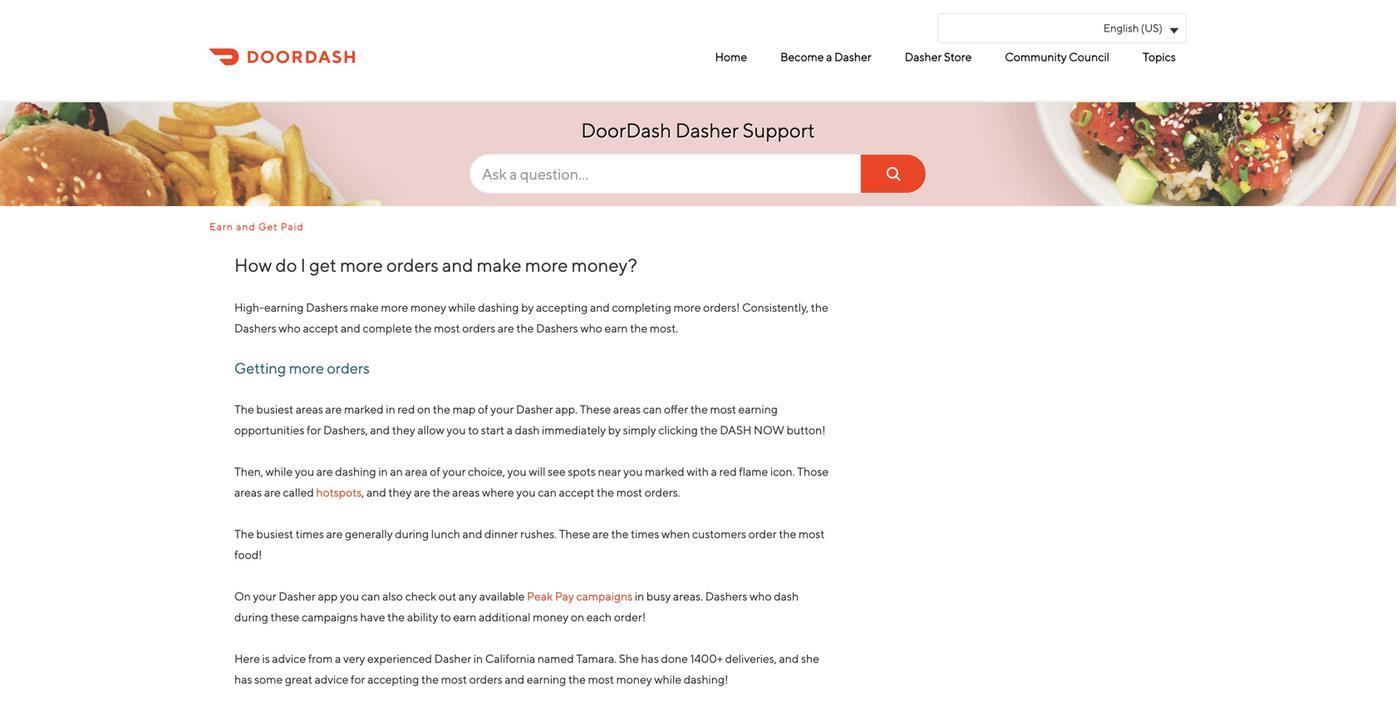 Task type: vqa. For each thing, say whether or not it's contained in the screenshot.
middle money
yes



Task type: describe. For each thing, give the bounding box(es) containing it.
button!
[[787, 423, 826, 437]]

hotspots , and they are the areas where you can accept the most orders.
[[316, 486, 681, 499]]

they
[[389, 486, 412, 499]]

become
[[781, 50, 824, 64]]

simply
[[623, 423, 656, 437]]

who inside in busy areas. dashers who dash during these campaigns have the ability to earn additional money on each order!
[[750, 589, 772, 603]]

she
[[619, 652, 639, 665]]

i
[[301, 254, 306, 276]]

dashers,
[[323, 423, 368, 437]]

of inside then, while you are dashing in an area of your choice, you will see spots near you marked with a red flame icon. those areas are called
[[430, 465, 440, 478]]

app
[[318, 589, 338, 603]]

then, while you are dashing in an area of your choice, you will see spots near you marked with a red flame icon. those areas are called
[[234, 465, 829, 499]]

deliveries,
[[725, 652, 777, 665]]

accept inside the high-earning dashers make more money while dashing by accepting and completing more orders! consistently, the dashers who accept and complete the most orders are the dashers who earn the most.
[[303, 321, 339, 335]]

a inside menu
[[827, 50, 833, 64]]

map
[[453, 402, 476, 416]]

community
[[1005, 50, 1067, 64]]

from
[[308, 652, 333, 665]]

out
[[439, 589, 457, 603]]

dasher inside 'link'
[[905, 50, 942, 64]]

dashing!
[[684, 673, 729, 686]]

busiest for areas
[[256, 402, 294, 416]]

dasher store link
[[901, 43, 976, 71]]

areas down getting more orders
[[296, 402, 323, 416]]

1 vertical spatial advice
[[315, 673, 349, 686]]

how
[[234, 254, 272, 276]]

to inside the busiest areas are marked in red on the map of your dasher app. these areas can offer the most earning opportunities for dashers, and they allow you to start a dash immediately by simply clicking the dash now button!
[[468, 423, 479, 437]]

getting more orders
[[234, 359, 370, 377]]

app.
[[555, 402, 578, 416]]

you right 'near'
[[624, 465, 643, 478]]

money?
[[572, 254, 638, 276]]

with
[[687, 465, 709, 478]]

by inside the busiest areas are marked in red on the map of your dasher app. these areas can offer the most earning opportunities for dashers, and they allow you to start a dash immediately by simply clicking the dash now button!
[[608, 423, 621, 437]]

see
[[548, 465, 566, 478]]

get
[[309, 254, 337, 276]]

they allow
[[392, 423, 445, 437]]

opportunities
[[234, 423, 305, 437]]

get
[[259, 221, 278, 232]]

spots
[[568, 465, 596, 478]]

do
[[276, 254, 297, 276]]

0 vertical spatial has
[[641, 652, 659, 665]]

also
[[383, 589, 403, 603]]

on inside the busiest areas are marked in red on the map of your dasher app. these areas can offer the most earning opportunities for dashers, and they allow you to start a dash immediately by simply clicking the dash now button!
[[417, 402, 431, 416]]

dasher up ask a question... text box at the top of the page
[[676, 118, 739, 142]]

the busiest areas are marked in red on the map of your dasher app. these areas can offer the most earning opportunities for dashers, and they allow you to start a dash immediately by simply clicking the dash now button!
[[234, 402, 826, 437]]

you down will
[[517, 486, 536, 499]]

in inside in busy areas. dashers who dash during these campaigns have the ability to earn additional money on each order!
[[635, 589, 644, 603]]

1 horizontal spatial who
[[581, 321, 603, 335]]

dashers down high-
[[234, 321, 277, 335]]

those
[[797, 465, 829, 478]]

great
[[285, 673, 313, 686]]

an
[[390, 465, 403, 478]]

money inside in busy areas. dashers who dash during these campaigns have the ability to earn additional money on each order!
[[533, 610, 569, 624]]

doordash dasher support
[[581, 118, 815, 142]]

peak
[[527, 589, 553, 603]]

dash
[[720, 423, 752, 437]]

0 vertical spatial make
[[477, 254, 522, 276]]

now
[[754, 423, 785, 437]]

clicking
[[659, 423, 698, 437]]

here
[[234, 652, 260, 665]]

dashers down money?
[[536, 321, 578, 335]]

on
[[234, 589, 251, 603]]

while inside then, while you are dashing in an area of your choice, you will see spots near you marked with a red flame icon. those areas are called
[[266, 465, 293, 478]]

you inside the busiest areas are marked in red on the map of your dasher app. these areas can offer the most earning opportunities for dashers, and they allow you to start a dash immediately by simply clicking the dash now button!
[[447, 423, 466, 437]]

topics link
[[1139, 43, 1181, 71]]

any
[[459, 589, 477, 603]]

will
[[529, 465, 546, 478]]

high-
[[234, 301, 264, 314]]

named
[[538, 652, 574, 665]]

dash inside the busiest areas are marked in red on the map of your dasher app. these areas can offer the most earning opportunities for dashers, and they allow you to start a dash immediately by simply clicking the dash now button!
[[515, 423, 540, 437]]

to inside in busy areas. dashers who dash during these campaigns have the ability to earn additional money on each order!
[[441, 610, 451, 624]]

(us)
[[1141, 22, 1163, 35]]

during inside the busiest times are generally during lunch and dinner rushes. these are the times when customers order the most food!
[[395, 527, 429, 541]]

the for the busiest times are generally during lunch and dinner rushes. these are the times when customers order the most food!
[[234, 527, 254, 541]]

of inside the busiest areas are marked in red on the map of your dasher app. these areas can offer the most earning opportunities for dashers, and they allow you to start a dash immediately by simply clicking the dash now button!
[[478, 402, 489, 416]]

she
[[801, 652, 820, 665]]

offer
[[664, 402, 689, 416]]

called
[[283, 486, 314, 499]]

flame
[[739, 465, 768, 478]]

1 times from the left
[[296, 527, 324, 541]]

dasher up "these"
[[279, 589, 316, 603]]

near
[[598, 465, 621, 478]]

community council link
[[1001, 43, 1114, 71]]

earning inside the high-earning dashers make more money while dashing by accepting and completing more orders! consistently, the dashers who accept and complete the most orders are the dashers who earn the most.
[[264, 301, 304, 314]]

and inside the busiest times are generally during lunch and dinner rushes. these are the times when customers order the most food!
[[463, 527, 482, 541]]

most.
[[650, 321, 679, 335]]

areas down choice,
[[452, 486, 480, 499]]

2 times from the left
[[631, 527, 660, 541]]

become a dasher
[[781, 50, 872, 64]]

topics
[[1143, 50, 1176, 64]]

most inside the high-earning dashers make more money while dashing by accepting and completing more orders! consistently, the dashers who accept and complete the most orders are the dashers who earn the most.
[[434, 321, 460, 335]]

become a dasher link
[[777, 43, 876, 71]]

1 horizontal spatial can
[[538, 486, 557, 499]]

pay
[[555, 589, 574, 603]]

have
[[360, 610, 385, 624]]

earn and get paid link
[[209, 220, 311, 233]]

the busiest times are generally during lunch and dinner rushes. these are the times when customers order the most food!
[[234, 527, 825, 562]]

english (us)
[[1104, 22, 1163, 35]]

english
[[1104, 22, 1139, 35]]

experienced
[[367, 652, 432, 665]]

immediately
[[542, 423, 606, 437]]

more up the high-earning dashers make more money while dashing by accepting and completing more orders! consistently, the dashers who accept and complete the most orders are the dashers who earn the most.
[[525, 254, 568, 276]]

orders inside "here is advice from a very experienced dasher in california named tamara. she has done 1400+ deliveries, and she has some great advice for accepting the most orders and earning the most money while dashing!"
[[469, 673, 503, 686]]

dasher right become
[[835, 50, 872, 64]]

1400+
[[691, 652, 723, 665]]

dash inside in busy areas. dashers who dash during these campaigns have the ability to earn additional money on each order!
[[774, 589, 799, 603]]

california
[[485, 652, 536, 665]]

consistently,
[[742, 301, 809, 314]]

by inside the high-earning dashers make more money while dashing by accepting and completing more orders! consistently, the dashers who accept and complete the most orders are the dashers who earn the most.
[[521, 301, 534, 314]]

customers
[[692, 527, 747, 541]]

0 horizontal spatial who
[[279, 321, 301, 335]]

can inside the busiest areas are marked in red on the map of your dasher app. these areas can offer the most earning opportunities for dashers, and they allow you to start a dash immediately by simply clicking the dash now button!
[[643, 402, 662, 416]]

on your dasher app you can also check out any available peak pay campaigns
[[234, 589, 633, 603]]

peak pay campaigns link
[[527, 589, 633, 603]]

where
[[482, 486, 514, 499]]

dinner
[[485, 527, 518, 541]]

how do i get more orders and make more money?
[[234, 254, 638, 276]]

dashing inside then, while you are dashing in an area of your choice, you will see spots near you marked with a red flame icon. those areas are called
[[335, 465, 376, 478]]



Task type: locate. For each thing, give the bounding box(es) containing it.
times down called
[[296, 527, 324, 541]]

1 horizontal spatial earning
[[527, 673, 566, 686]]

dashers down get
[[306, 301, 348, 314]]

earn down completing
[[605, 321, 628, 335]]

can up have
[[362, 589, 380, 603]]

accepting inside the high-earning dashers make more money while dashing by accepting and completing more orders! consistently, the dashers who accept and complete the most orders are the dashers who earn the most.
[[536, 301, 588, 314]]

can
[[643, 402, 662, 416], [538, 486, 557, 499], [362, 589, 380, 603]]

1 horizontal spatial during
[[395, 527, 429, 541]]

busiest inside the busiest times are generally during lunch and dinner rushes. these are the times when customers order the most food!
[[256, 527, 294, 541]]

busiest for times
[[256, 527, 294, 541]]

store
[[944, 50, 972, 64]]

choice,
[[468, 465, 505, 478]]

orders down california
[[469, 673, 503, 686]]

lunch
[[431, 527, 460, 541]]

1 the from the top
[[234, 402, 254, 416]]

when
[[662, 527, 690, 541]]

0 horizontal spatial has
[[234, 673, 252, 686]]

1 horizontal spatial earn
[[605, 321, 628, 335]]

0 vertical spatial advice
[[272, 652, 306, 665]]

is
[[262, 652, 270, 665]]

additional
[[479, 610, 531, 624]]

1 vertical spatial earn
[[453, 610, 477, 624]]

your inside the busiest areas are marked in red on the map of your dasher app. these areas can offer the most earning opportunities for dashers, and they allow you to start a dash immediately by simply clicking the dash now button!
[[491, 402, 514, 416]]

completing
[[612, 301, 672, 314]]

2 vertical spatial can
[[362, 589, 380, 603]]

1 vertical spatial earning
[[739, 402, 778, 416]]

1 horizontal spatial while
[[449, 301, 476, 314]]

complete
[[363, 321, 412, 335]]

0 vertical spatial dashing
[[478, 301, 519, 314]]

orders up complete
[[387, 254, 439, 276]]

start
[[481, 423, 505, 437]]

the inside the busiest times are generally during lunch and dinner rushes. these are the times when customers order the most food!
[[234, 527, 254, 541]]

accept
[[303, 321, 339, 335], [559, 486, 595, 499]]

1 horizontal spatial has
[[641, 652, 659, 665]]

1 horizontal spatial advice
[[315, 673, 349, 686]]

ability
[[407, 610, 438, 624]]

0 vertical spatial earn
[[605, 321, 628, 335]]

for down very
[[351, 673, 365, 686]]

orders down complete
[[327, 359, 370, 377]]

earning down do
[[264, 301, 304, 314]]

dash down order
[[774, 589, 799, 603]]

0 vertical spatial these
[[580, 402, 611, 416]]

0 horizontal spatial money
[[411, 301, 446, 314]]

0 vertical spatial can
[[643, 402, 662, 416]]

are
[[498, 321, 514, 335], [326, 402, 342, 416], [317, 465, 333, 478], [264, 486, 281, 499], [414, 486, 431, 499], [326, 527, 343, 541], [593, 527, 609, 541]]

more right get
[[340, 254, 383, 276]]

0 vertical spatial by
[[521, 301, 534, 314]]

0 horizontal spatial dashing
[[335, 465, 376, 478]]

earning inside the busiest areas are marked in red on the map of your dasher app. these areas can offer the most earning opportunities for dashers, and they allow you to start a dash immediately by simply clicking the dash now button!
[[739, 402, 778, 416]]

2 horizontal spatial earning
[[739, 402, 778, 416]]

0 horizontal spatial times
[[296, 527, 324, 541]]

are inside the busiest areas are marked in red on the map of your dasher app. these areas can offer the most earning opportunities for dashers, and they allow you to start a dash immediately by simply clicking the dash now button!
[[326, 402, 342, 416]]

1 vertical spatial your
[[443, 465, 466, 478]]

home
[[715, 50, 747, 64]]

earning up now at the right of the page
[[739, 402, 778, 416]]

can down "see"
[[538, 486, 557, 499]]

0 vertical spatial dash
[[515, 423, 540, 437]]

some
[[255, 673, 283, 686]]

red
[[398, 402, 415, 416], [720, 465, 737, 478]]

1 vertical spatial on
[[571, 610, 585, 624]]

1 vertical spatial has
[[234, 673, 252, 686]]

orders inside the high-earning dashers make more money while dashing by accepting and completing more orders! consistently, the dashers who accept and complete the most orders are the dashers who earn the most.
[[462, 321, 496, 335]]

1 vertical spatial during
[[234, 610, 268, 624]]

these right rushes.
[[559, 527, 590, 541]]

while inside "here is advice from a very experienced dasher in california named tamara. she has done 1400+ deliveries, and she has some great advice for accepting the most orders and earning the most money while dashing!"
[[655, 673, 682, 686]]

in left an
[[379, 465, 388, 478]]

who down order
[[750, 589, 772, 603]]

a
[[827, 50, 833, 64], [507, 423, 513, 437], [711, 465, 717, 478], [335, 652, 341, 665]]

0 vertical spatial of
[[478, 402, 489, 416]]

0 vertical spatial for
[[307, 423, 321, 437]]

a inside the busiest areas are marked in red on the map of your dasher app. these areas can offer the most earning opportunities for dashers, and they allow you to start a dash immediately by simply clicking the dash now button!
[[507, 423, 513, 437]]

0 horizontal spatial by
[[521, 301, 534, 314]]

in up they allow
[[386, 402, 395, 416]]

and inside the busiest areas are marked in red on the map of your dasher app. these areas can offer the most earning opportunities for dashers, and they allow you to start a dash immediately by simply clicking the dash now button!
[[370, 423, 390, 437]]

on inside in busy areas. dashers who dash during these campaigns have the ability to earn additional money on each order!
[[571, 610, 585, 624]]

for
[[307, 423, 321, 437], [351, 673, 365, 686]]

0 horizontal spatial accepting
[[368, 673, 419, 686]]

1 vertical spatial money
[[533, 610, 569, 624]]

earn inside in busy areas. dashers who dash during these campaigns have the ability to earn additional money on each order!
[[453, 610, 477, 624]]

areas down the then,
[[234, 486, 262, 499]]

busiest up the food!
[[256, 527, 294, 541]]

1 horizontal spatial your
[[443, 465, 466, 478]]

dashers right areas.
[[706, 589, 748, 603]]

your right 'on'
[[253, 589, 276, 603]]

to
[[468, 423, 479, 437], [441, 610, 451, 624]]

most inside the busiest times are generally during lunch and dinner rushes. these are the times when customers order the most food!
[[799, 527, 825, 541]]

campaigns
[[577, 589, 633, 603], [302, 610, 358, 624]]

during inside in busy areas. dashers who dash during these campaigns have the ability to earn additional money on each order!
[[234, 610, 268, 624]]

these
[[271, 610, 300, 624]]

1 vertical spatial can
[[538, 486, 557, 499]]

a inside "here is advice from a very experienced dasher in california named tamara. she has done 1400+ deliveries, and she has some great advice for accepting the most orders and earning the most money while dashing!"
[[335, 652, 341, 665]]

1 vertical spatial make
[[350, 301, 379, 314]]

the up the food!
[[234, 527, 254, 541]]

a right start at the bottom left of page
[[507, 423, 513, 437]]

1 vertical spatial dashing
[[335, 465, 376, 478]]

campaigns inside in busy areas. dashers who dash during these campaigns have the ability to earn additional money on each order!
[[302, 610, 358, 624]]

can left offer
[[643, 402, 662, 416]]

menu
[[466, 43, 1181, 71]]

menu containing home
[[466, 43, 1181, 71]]

2 the from the top
[[234, 527, 254, 541]]

0 horizontal spatial your
[[253, 589, 276, 603]]

more right 'getting'
[[289, 359, 324, 377]]

advice
[[272, 652, 306, 665], [315, 673, 349, 686]]

0 vertical spatial during
[[395, 527, 429, 541]]

1 vertical spatial accept
[[559, 486, 595, 499]]

done
[[661, 652, 688, 665]]

money down how do i get more orders and make more money?
[[411, 301, 446, 314]]

marked inside the busiest areas are marked in red on the map of your dasher app. these areas can offer the most earning opportunities for dashers, and they allow you to start a dash immediately by simply clicking the dash now button!
[[344, 402, 384, 416]]

earning down named
[[527, 673, 566, 686]]

then,
[[234, 465, 263, 478]]

of right the area
[[430, 465, 440, 478]]

1 horizontal spatial by
[[608, 423, 621, 437]]

who down money?
[[581, 321, 603, 335]]

are inside the high-earning dashers make more money while dashing by accepting and completing more orders! consistently, the dashers who accept and complete the most orders are the dashers who earn the most.
[[498, 321, 514, 335]]

the
[[811, 301, 829, 314], [414, 321, 432, 335], [517, 321, 534, 335], [630, 321, 648, 335], [433, 402, 451, 416], [691, 402, 708, 416], [700, 423, 718, 437], [433, 486, 450, 499], [597, 486, 614, 499], [611, 527, 629, 541], [779, 527, 797, 541], [388, 610, 405, 624], [422, 673, 439, 686], [569, 673, 586, 686]]

1 horizontal spatial make
[[477, 254, 522, 276]]

Ask a question... text field
[[470, 154, 927, 194]]

0 horizontal spatial of
[[430, 465, 440, 478]]

1 vertical spatial busiest
[[256, 527, 294, 541]]

2 horizontal spatial can
[[643, 402, 662, 416]]

more up complete
[[381, 301, 408, 314]]

0 vertical spatial to
[[468, 423, 479, 437]]

dashers inside in busy areas. dashers who dash during these campaigns have the ability to earn additional money on each order!
[[706, 589, 748, 603]]

icon.
[[771, 465, 795, 478]]

check
[[405, 589, 437, 603]]

dasher left store
[[905, 50, 942, 64]]

money
[[411, 301, 446, 314], [533, 610, 569, 624], [617, 673, 652, 686]]

1 horizontal spatial to
[[468, 423, 479, 437]]

times left when on the left bottom of page
[[631, 527, 660, 541]]

area
[[405, 465, 428, 478]]

order!
[[614, 610, 646, 624]]

dashers
[[306, 301, 348, 314], [234, 321, 277, 335], [536, 321, 578, 335], [706, 589, 748, 603]]

times
[[296, 527, 324, 541], [631, 527, 660, 541]]

accept up getting more orders
[[303, 321, 339, 335]]

dashing up ,
[[335, 465, 376, 478]]

you
[[447, 423, 466, 437], [295, 465, 314, 478], [508, 465, 527, 478], [624, 465, 643, 478], [517, 486, 536, 499], [340, 589, 359, 603]]

0 horizontal spatial marked
[[344, 402, 384, 416]]

1 horizontal spatial for
[[351, 673, 365, 686]]

1 horizontal spatial accepting
[[536, 301, 588, 314]]

0 horizontal spatial campaigns
[[302, 610, 358, 624]]

busiest
[[256, 402, 294, 416], [256, 527, 294, 541]]

0 vertical spatial while
[[449, 301, 476, 314]]

0 vertical spatial your
[[491, 402, 514, 416]]

0 vertical spatial accept
[[303, 321, 339, 335]]

during left lunch
[[395, 527, 429, 541]]

a inside then, while you are dashing in an area of your choice, you will see spots near you marked with a red flame icon. those areas are called
[[711, 465, 717, 478]]

1 vertical spatial the
[[234, 527, 254, 541]]

red inside then, while you are dashing in an area of your choice, you will see spots near you marked with a red flame icon. those areas are called
[[720, 465, 737, 478]]

while down done
[[655, 673, 682, 686]]

most inside the busiest areas are marked in red on the map of your dasher app. these areas can offer the most earning opportunities for dashers, and they allow you to start a dash immediately by simply clicking the dash now button!
[[710, 402, 736, 416]]

earn inside the high-earning dashers make more money while dashing by accepting and completing more orders! consistently, the dashers who accept and complete the most orders are the dashers who earn the most.
[[605, 321, 628, 335]]

areas inside then, while you are dashing in an area of your choice, you will see spots near you marked with a red flame icon. those areas are called
[[234, 486, 262, 499]]

1 horizontal spatial dashing
[[478, 301, 519, 314]]

your left choice,
[[443, 465, 466, 478]]

busiest inside the busiest areas are marked in red on the map of your dasher app. these areas can offer the most earning opportunities for dashers, and they allow you to start a dash immediately by simply clicking the dash now button!
[[256, 402, 294, 416]]

community council
[[1005, 50, 1110, 64]]

red inside the busiest areas are marked in red on the map of your dasher app. these areas can offer the most earning opportunities for dashers, and they allow you to start a dash immediately by simply clicking the dash now button!
[[398, 402, 415, 416]]

1 vertical spatial campaigns
[[302, 610, 358, 624]]

dasher down ability
[[434, 652, 472, 665]]

the
[[234, 402, 254, 416], [234, 527, 254, 541]]

getting
[[234, 359, 286, 377]]

council
[[1069, 50, 1110, 64]]

orders!
[[703, 301, 740, 314]]

in inside then, while you are dashing in an area of your choice, you will see spots near you marked with a red flame icon. those areas are called
[[379, 465, 388, 478]]

orders down how do i get more orders and make more money?
[[462, 321, 496, 335]]

0 vertical spatial marked
[[344, 402, 384, 416]]

accepting down money?
[[536, 301, 588, 314]]

0 horizontal spatial accept
[[303, 321, 339, 335]]

these right app.
[[580, 402, 611, 416]]

0 horizontal spatial advice
[[272, 652, 306, 665]]

you up called
[[295, 465, 314, 478]]

of right map on the bottom of page
[[478, 402, 489, 416]]

in left busy
[[635, 589, 644, 603]]

has
[[641, 652, 659, 665], [234, 673, 252, 686]]

for left dashers,
[[307, 423, 321, 437]]

0 horizontal spatial earning
[[264, 301, 304, 314]]

paid
[[281, 221, 304, 232]]

accept down spots
[[559, 486, 595, 499]]

0 vertical spatial busiest
[[256, 402, 294, 416]]

earning
[[264, 301, 304, 314], [739, 402, 778, 416], [527, 673, 566, 686]]

1 vertical spatial of
[[430, 465, 440, 478]]

you right app
[[340, 589, 359, 603]]

you left will
[[508, 465, 527, 478]]

you down map on the bottom of page
[[447, 423, 466, 437]]

dasher inside the busiest areas are marked in red on the map of your dasher app. these areas can offer the most earning opportunities for dashers, and they allow you to start a dash immediately by simply clicking the dash now button!
[[516, 402, 553, 416]]

2 vertical spatial earning
[[527, 673, 566, 686]]

most
[[434, 321, 460, 335], [710, 402, 736, 416], [617, 486, 643, 499], [799, 527, 825, 541], [441, 673, 467, 686], [588, 673, 614, 686]]

your up start at the bottom left of page
[[491, 402, 514, 416]]

0 horizontal spatial while
[[266, 465, 293, 478]]

advice up great in the bottom of the page
[[272, 652, 306, 665]]

these inside the busiest times are generally during lunch and dinner rushes. these are the times when customers order the most food!
[[559, 527, 590, 541]]

2 horizontal spatial money
[[617, 673, 652, 686]]

areas.
[[673, 589, 703, 603]]

0 vertical spatial red
[[398, 402, 415, 416]]

accepting inside "here is advice from a very experienced dasher in california named tamara. she has done 1400+ deliveries, and she has some great advice for accepting the most orders and earning the most money while dashing!"
[[368, 673, 419, 686]]

0 horizontal spatial for
[[307, 423, 321, 437]]

in
[[386, 402, 395, 416], [379, 465, 388, 478], [635, 589, 644, 603], [474, 652, 483, 665]]

accepting down "experienced"
[[368, 673, 419, 686]]

1 horizontal spatial accept
[[559, 486, 595, 499]]

money inside "here is advice from a very experienced dasher in california named tamara. she has done 1400+ deliveries, and she has some great advice for accepting the most orders and earning the most money while dashing!"
[[617, 673, 652, 686]]

dasher
[[835, 50, 872, 64], [905, 50, 942, 64], [676, 118, 739, 142], [516, 402, 553, 416], [279, 589, 316, 603], [434, 652, 472, 665]]

1 horizontal spatial times
[[631, 527, 660, 541]]

0 vertical spatial earning
[[264, 301, 304, 314]]

0 vertical spatial money
[[411, 301, 446, 314]]

1 vertical spatial these
[[559, 527, 590, 541]]

money down the she
[[617, 673, 652, 686]]

to down 'out' on the left of the page
[[441, 610, 451, 624]]

a right the with
[[711, 465, 717, 478]]

0 horizontal spatial to
[[441, 610, 451, 624]]

dash right start at the bottom left of page
[[515, 423, 540, 437]]

dashing down how do i get more orders and make more money?
[[478, 301, 519, 314]]

1 vertical spatial accepting
[[368, 673, 419, 686]]

tamara.
[[576, 652, 617, 665]]

earn down any at the bottom left of page
[[453, 610, 477, 624]]

on down peak pay campaigns link
[[571, 610, 585, 624]]

home link
[[711, 43, 752, 71]]

while inside the high-earning dashers make more money while dashing by accepting and completing more orders! consistently, the dashers who accept and complete the most orders are the dashers who earn the most.
[[449, 301, 476, 314]]

high-earning dashers make more money while dashing by accepting and completing more orders! consistently, the dashers who accept and complete the most orders are the dashers who earn the most.
[[234, 301, 829, 335]]

1 horizontal spatial marked
[[645, 465, 685, 478]]

a left very
[[335, 652, 341, 665]]

while up called
[[266, 465, 293, 478]]

a right become
[[827, 50, 833, 64]]

during down 'on'
[[234, 610, 268, 624]]

2 vertical spatial while
[[655, 673, 682, 686]]

the up opportunities
[[234, 402, 254, 416]]

the inside in busy areas. dashers who dash during these campaigns have the ability to earn additional money on each order!
[[388, 610, 405, 624]]

1 horizontal spatial of
[[478, 402, 489, 416]]

each
[[587, 610, 612, 624]]

red left flame
[[720, 465, 737, 478]]

marked up dashers,
[[344, 402, 384, 416]]

money down peak
[[533, 610, 569, 624]]

Preferred Language, English (US) button
[[938, 13, 1187, 43]]

for inside the busiest areas are marked in red on the map of your dasher app. these areas can offer the most earning opportunities for dashers, and they allow you to start a dash immediately by simply clicking the dash now button!
[[307, 423, 321, 437]]

earn and get paid
[[209, 221, 304, 232]]

areas up simply
[[613, 402, 641, 416]]

orders.
[[645, 486, 681, 499]]

marked
[[344, 402, 384, 416], [645, 465, 685, 478]]

on up they allow
[[417, 402, 431, 416]]

generally
[[345, 527, 393, 541]]

has right the she
[[641, 652, 659, 665]]

2 horizontal spatial while
[[655, 673, 682, 686]]

in inside the busiest areas are marked in red on the map of your dasher app. these areas can offer the most earning opportunities for dashers, and they allow you to start a dash immediately by simply clicking the dash now button!
[[386, 402, 395, 416]]

these inside the busiest areas are marked in red on the map of your dasher app. these areas can offer the most earning opportunities for dashers, and they allow you to start a dash immediately by simply clicking the dash now button!
[[580, 402, 611, 416]]

0 horizontal spatial on
[[417, 402, 431, 416]]

1 horizontal spatial campaigns
[[577, 589, 633, 603]]

2 vertical spatial your
[[253, 589, 276, 603]]

for inside "here is advice from a very experienced dasher in california named tamara. she has done 1400+ deliveries, and she has some great advice for accepting the most orders and earning the most money while dashing!"
[[351, 673, 365, 686]]

2 busiest from the top
[[256, 527, 294, 541]]

advice down from
[[315, 673, 349, 686]]

red up they allow
[[398, 402, 415, 416]]

earning inside "here is advice from a very experienced dasher in california named tamara. she has done 1400+ deliveries, and she has some great advice for accepting the most orders and earning the most money while dashing!"
[[527, 673, 566, 686]]

1 horizontal spatial money
[[533, 610, 569, 624]]

1 vertical spatial to
[[441, 610, 451, 624]]

in left california
[[474, 652, 483, 665]]

your
[[491, 402, 514, 416], [443, 465, 466, 478], [253, 589, 276, 603]]

0 horizontal spatial can
[[362, 589, 380, 603]]

0 horizontal spatial during
[[234, 610, 268, 624]]

dasher help home image
[[209, 47, 355, 67]]

1 vertical spatial by
[[608, 423, 621, 437]]

marked inside then, while you are dashing in an area of your choice, you will see spots near you marked with a red flame icon. those areas are called
[[645, 465, 685, 478]]

the inside the busiest areas are marked in red on the map of your dasher app. these areas can offer the most earning opportunities for dashers, and they allow you to start a dash immediately by simply clicking the dash now button!
[[234, 402, 254, 416]]

the for the busiest areas are marked in red on the map of your dasher app. these areas can offer the most earning opportunities for dashers, and they allow you to start a dash immediately by simply clicking the dash now button!
[[234, 402, 254, 416]]

dasher store
[[905, 50, 972, 64]]

here is advice from a very experienced dasher in california named tamara. she has done 1400+ deliveries, and she has some great advice for accepting the most orders and earning the most money while dashing!
[[234, 652, 820, 686]]

busiest up opportunities
[[256, 402, 294, 416]]

1 horizontal spatial dash
[[774, 589, 799, 603]]

more up most.
[[674, 301, 701, 314]]

hotspots
[[316, 486, 362, 499]]

while down how do i get more orders and make more money?
[[449, 301, 476, 314]]

dasher inside "here is advice from a very experienced dasher in california named tamara. she has done 1400+ deliveries, and she has some great advice for accepting the most orders and earning the most money while dashing!"
[[434, 652, 472, 665]]

who up getting more orders
[[279, 321, 301, 335]]

marked up orders.
[[645, 465, 685, 478]]

,
[[362, 486, 364, 499]]

0 horizontal spatial make
[[350, 301, 379, 314]]

dashing inside the high-earning dashers make more money while dashing by accepting and completing more orders! consistently, the dashers who accept and complete the most orders are the dashers who earn the most.
[[478, 301, 519, 314]]

0 vertical spatial the
[[234, 402, 254, 416]]

2 vertical spatial money
[[617, 673, 652, 686]]

your inside then, while you are dashing in an area of your choice, you will see spots near you marked with a red flame icon. those areas are called
[[443, 465, 466, 478]]

to left start at the bottom left of page
[[468, 423, 479, 437]]

make up the high-earning dashers make more money while dashing by accepting and completing more orders! consistently, the dashers who accept and complete the most orders are the dashers who earn the most.
[[477, 254, 522, 276]]

available
[[479, 589, 525, 603]]

make up complete
[[350, 301, 379, 314]]

doordash
[[581, 118, 672, 142]]

in inside "here is advice from a very experienced dasher in california named tamara. she has done 1400+ deliveries, and she has some great advice for accepting the most orders and earning the most money while dashing!"
[[474, 652, 483, 665]]

1 busiest from the top
[[256, 402, 294, 416]]

money inside the high-earning dashers make more money while dashing by accepting and completing more orders! consistently, the dashers who accept and complete the most orders are the dashers who earn the most.
[[411, 301, 446, 314]]

has down here on the bottom left
[[234, 673, 252, 686]]

2 horizontal spatial your
[[491, 402, 514, 416]]

make inside the high-earning dashers make more money while dashing by accepting and completing more orders! consistently, the dashers who accept and complete the most orders are the dashers who earn the most.
[[350, 301, 379, 314]]

campaigns down app
[[302, 610, 358, 624]]

support
[[743, 118, 815, 142]]

0 horizontal spatial dash
[[515, 423, 540, 437]]

campaigns up each
[[577, 589, 633, 603]]

dasher left app.
[[516, 402, 553, 416]]

0 vertical spatial accepting
[[536, 301, 588, 314]]

1 horizontal spatial red
[[720, 465, 737, 478]]

1 vertical spatial for
[[351, 673, 365, 686]]

0 vertical spatial on
[[417, 402, 431, 416]]

0 vertical spatial campaigns
[[577, 589, 633, 603]]

rushes.
[[521, 527, 557, 541]]

more
[[340, 254, 383, 276], [525, 254, 568, 276], [381, 301, 408, 314], [674, 301, 701, 314], [289, 359, 324, 377]]

1 vertical spatial dash
[[774, 589, 799, 603]]



